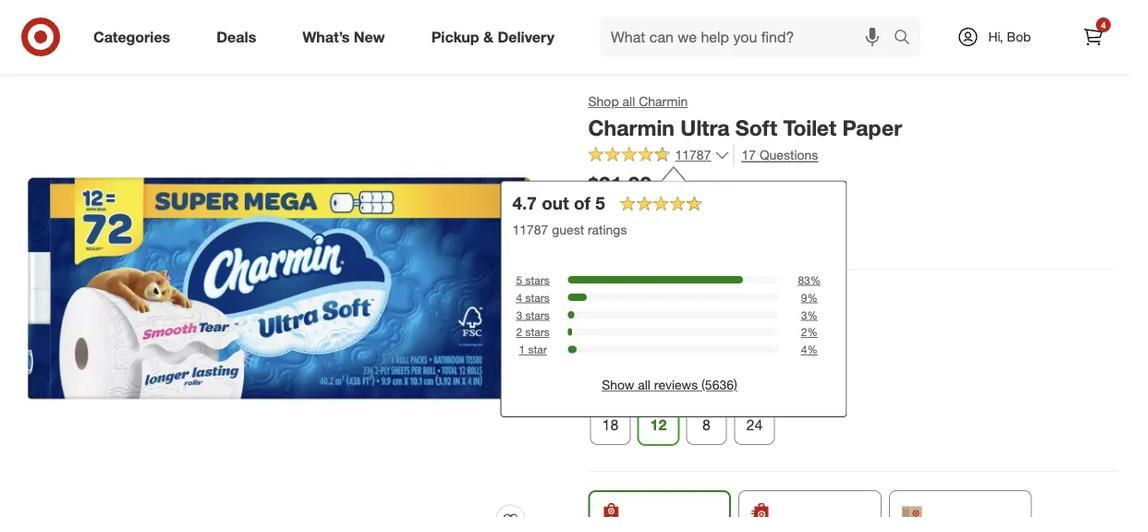 Task type: vqa. For each thing, say whether or not it's contained in the screenshot.


Task type: locate. For each thing, give the bounding box(es) containing it.
3
[[516, 308, 523, 322], [801, 308, 808, 322]]

3 up 2 stars
[[516, 308, 523, 322]]

size up 'super mega'
[[589, 290, 616, 308]]

1 group from the top
[[587, 289, 1118, 369]]

stars down 5 stars
[[526, 291, 550, 305]]

guest
[[552, 222, 585, 238]]

4 for 4
[[1101, 19, 1107, 31]]

0 horizontal spatial size
[[589, 290, 616, 308]]

5
[[596, 193, 605, 214], [516, 273, 523, 287]]

18 link
[[590, 405, 631, 446]]

1
[[519, 343, 525, 357]]

1 horizontal spatial 11787
[[675, 147, 711, 163]]

mega inside "link"
[[648, 332, 688, 350]]

shop all charmin charmin ultra soft toilet paper
[[589, 93, 903, 141]]

11787 link
[[589, 145, 730, 168]]

2 horizontal spatial 4
[[1101, 19, 1107, 31]]

1 horizontal spatial 3
[[801, 308, 808, 322]]

mega link
[[707, 321, 769, 362]]

11787 for 11787
[[675, 147, 711, 163]]

12
[[636, 374, 653, 392], [651, 416, 667, 434]]

% down 2 %
[[808, 343, 818, 357]]

8 link
[[687, 405, 727, 446]]

1 horizontal spatial 5
[[596, 193, 605, 214]]

size
[[589, 290, 616, 308], [717, 292, 742, 308]]

all right show
[[638, 377, 651, 393]]

3 down 9
[[801, 308, 808, 322]]

size chart button
[[716, 290, 776, 310]]

5 right of
[[596, 193, 605, 214]]

1 vertical spatial 11787
[[513, 222, 549, 238]]

stars
[[526, 273, 550, 287], [526, 291, 550, 305], [526, 308, 550, 322], [526, 326, 550, 339]]

reviews
[[655, 377, 698, 393]]

0 horizontal spatial 2
[[516, 326, 523, 339]]

all
[[623, 93, 636, 110], [638, 377, 651, 393]]

2
[[632, 230, 639, 246], [516, 326, 523, 339], [801, 326, 808, 339]]

3 %
[[801, 308, 818, 322]]

11787 down 4.7
[[513, 222, 549, 238]]

all inside "button"
[[638, 377, 651, 393]]

2 vertical spatial 4
[[801, 343, 808, 357]]

18
[[602, 416, 619, 434]]

1 vertical spatial 12
[[651, 416, 667, 434]]

super up count 12
[[602, 332, 644, 350]]

mega up show all reviews (5636)
[[648, 332, 688, 350]]

all for charmin
[[623, 93, 636, 110]]

1 vertical spatial group
[[587, 373, 1118, 453]]

show
[[602, 377, 635, 393]]

% up 2 %
[[808, 308, 818, 322]]

1 3 from the left
[[516, 308, 523, 322]]

3 for 3 stars
[[516, 308, 523, 322]]

2 up 1
[[516, 326, 523, 339]]

11787
[[675, 147, 711, 163], [513, 222, 549, 238]]

see
[[605, 230, 628, 246]]

0 vertical spatial 12
[[636, 374, 653, 392]]

charmin
[[639, 93, 688, 110], [589, 115, 675, 141]]

chart
[[745, 292, 775, 308]]

12 down the show all reviews (5636) "button"
[[651, 416, 667, 434]]

show all reviews (5636)
[[602, 377, 738, 393]]

4 down 2 %
[[801, 343, 808, 357]]

0 vertical spatial group
[[587, 289, 1118, 369]]

11787 for 11787 guest ratings
[[513, 222, 549, 238]]

stars up 2 stars
[[526, 308, 550, 322]]

17 questions
[[742, 147, 819, 163]]

super mega link
[[590, 321, 700, 362]]

0 vertical spatial super
[[624, 290, 666, 308]]

stars up star
[[526, 326, 550, 339]]

% up 3 %
[[808, 291, 818, 305]]

charmin down shop
[[589, 115, 675, 141]]

for
[[677, 230, 692, 246]]

hi, bob
[[989, 29, 1031, 45]]

1 stars from the top
[[526, 273, 550, 287]]

5 up 4 stars
[[516, 273, 523, 287]]

2 group from the top
[[587, 373, 1118, 453]]

8
[[703, 416, 711, 434]]

% for 83
[[811, 273, 821, 287]]

what's
[[303, 28, 350, 46]]

0 horizontal spatial 3
[[516, 308, 523, 322]]

questions
[[760, 147, 819, 163]]

1 vertical spatial 5
[[516, 273, 523, 287]]

2 horizontal spatial 2
[[801, 326, 808, 339]]

4.7 out of 5
[[513, 193, 605, 214]]

1 horizontal spatial 4
[[801, 343, 808, 357]]

4 link
[[1074, 17, 1114, 57]]

size super mega size chart
[[589, 290, 775, 308]]

stars for 4 stars
[[526, 291, 550, 305]]

1 vertical spatial super
[[602, 332, 644, 350]]

show all reviews (5636) button
[[602, 376, 738, 395]]

this
[[696, 230, 717, 246]]

size left chart
[[717, 292, 742, 308]]

deals
[[642, 230, 673, 246]]

$21.99
[[589, 172, 652, 197]]

paper
[[843, 115, 903, 141]]

2 3 from the left
[[801, 308, 808, 322]]

% up 9 %
[[811, 273, 821, 287]]

0 horizontal spatial 5
[[516, 273, 523, 287]]

shop
[[589, 93, 619, 110]]

2 stars from the top
[[526, 291, 550, 305]]

% down 3 %
[[808, 326, 818, 339]]

stars for 3 stars
[[526, 308, 550, 322]]

1 vertical spatial 4
[[516, 291, 523, 305]]

all inside shop all charmin charmin ultra soft toilet paper
[[623, 93, 636, 110]]

4 for 4 stars
[[516, 291, 523, 305]]

(5636)
[[702, 377, 738, 393]]

0 horizontal spatial 11787
[[513, 222, 549, 238]]

4
[[1101, 19, 1107, 31], [516, 291, 523, 305], [801, 343, 808, 357]]

item
[[720, 230, 745, 246]]

all right shop
[[623, 93, 636, 110]]

4 down 5 stars
[[516, 291, 523, 305]]

1 horizontal spatial size
[[717, 292, 742, 308]]

0 vertical spatial all
[[623, 93, 636, 110]]

2 right see
[[632, 230, 639, 246]]

stars for 5 stars
[[526, 273, 550, 287]]

11787 down ultra
[[675, 147, 711, 163]]

pickup & delivery link
[[416, 17, 578, 57]]

12 right show
[[636, 374, 653, 392]]

2 down 3 %
[[801, 326, 808, 339]]

1 horizontal spatial all
[[638, 377, 651, 393]]

group
[[587, 289, 1118, 369], [587, 373, 1118, 453]]

stars up 4 stars
[[526, 273, 550, 287]]

charmin ultra soft toilet paper, 1 of 13 image
[[15, 24, 544, 518]]

la
[[603, 203, 619, 219]]

1 vertical spatial charmin
[[589, 115, 675, 141]]

%
[[811, 273, 821, 287], [808, 291, 818, 305], [808, 308, 818, 322], [808, 326, 818, 339], [808, 343, 818, 357]]

super up 'super mega'
[[624, 290, 666, 308]]

3 stars from the top
[[526, 308, 550, 322]]

0 horizontal spatial all
[[623, 93, 636, 110]]

4 right bob
[[1101, 19, 1107, 31]]

0 vertical spatial 4
[[1101, 19, 1107, 31]]

super
[[624, 290, 666, 308], [602, 332, 644, 350]]

1 vertical spatial all
[[638, 377, 651, 393]]

ultra
[[681, 115, 730, 141]]

0 vertical spatial 11787
[[675, 147, 711, 163]]

mega down size chart button
[[719, 332, 757, 350]]

pickup
[[431, 28, 479, 46]]

mega
[[670, 290, 709, 308], [648, 332, 688, 350], [719, 332, 757, 350]]

charmin up ultra
[[639, 93, 688, 110]]

4 stars from the top
[[526, 326, 550, 339]]

mega left size chart button
[[670, 290, 709, 308]]

out
[[542, 193, 569, 214]]

2 %
[[801, 326, 818, 339]]

0 horizontal spatial 4
[[516, 291, 523, 305]]



Task type: describe. For each thing, give the bounding box(es) containing it.
count
[[589, 374, 629, 392]]

4 stars
[[516, 291, 550, 305]]

categories
[[93, 28, 170, 46]]

new
[[354, 28, 385, 46]]

see 2 deals for this item
[[605, 230, 745, 246]]

12 link
[[638, 405, 679, 446]]

pickup & delivery
[[431, 28, 555, 46]]

4 for 4 %
[[801, 343, 808, 357]]

17
[[742, 147, 756, 163]]

sunset
[[623, 203, 663, 219]]

% for 2
[[808, 326, 818, 339]]

deals link
[[201, 17, 279, 57]]

size inside the size super mega size chart
[[717, 292, 742, 308]]

4.7
[[513, 193, 537, 214]]

search
[[886, 30, 930, 48]]

star
[[528, 343, 547, 357]]

group containing count
[[587, 373, 1118, 453]]

What can we help you find? suggestions appear below search field
[[600, 17, 899, 57]]

delivery
[[498, 28, 555, 46]]

% for 3
[[808, 308, 818, 322]]

at
[[589, 203, 600, 219]]

categories link
[[78, 17, 193, 57]]

deals
[[217, 28, 256, 46]]

24 link
[[735, 405, 775, 446]]

0 vertical spatial 5
[[596, 193, 605, 214]]

17 questions link
[[734, 145, 819, 166]]

all for (5636)
[[638, 377, 651, 393]]

count 12
[[589, 374, 653, 392]]

super mega
[[602, 332, 688, 350]]

toilet
[[784, 115, 837, 141]]

83
[[798, 273, 811, 287]]

3 for 3 %
[[801, 308, 808, 322]]

% for 9
[[808, 291, 818, 305]]

what's new
[[303, 28, 385, 46]]

stars for 2 stars
[[526, 326, 550, 339]]

ratings
[[588, 222, 627, 238]]

super inside "link"
[[602, 332, 644, 350]]

2 for 2 %
[[801, 326, 808, 339]]

9
[[801, 291, 808, 305]]

5 stars
[[516, 273, 550, 287]]

bob
[[1008, 29, 1031, 45]]

what's new link
[[287, 17, 408, 57]]

of
[[574, 193, 591, 214]]

1 horizontal spatial 2
[[632, 230, 639, 246]]

see 2 deals for this item link
[[589, 225, 1118, 251]]

1 star
[[519, 343, 547, 357]]

0 vertical spatial charmin
[[639, 93, 688, 110]]

at la sunset
[[589, 203, 663, 219]]

&
[[484, 28, 494, 46]]

% for 4
[[808, 343, 818, 357]]

24
[[747, 416, 763, 434]]

9 %
[[801, 291, 818, 305]]

83 %
[[798, 273, 821, 287]]

hi,
[[989, 29, 1004, 45]]

2 stars
[[516, 326, 550, 339]]

search button
[[886, 17, 930, 61]]

3 stars
[[516, 308, 550, 322]]

soft
[[736, 115, 778, 141]]

group containing size
[[587, 289, 1118, 369]]

4 %
[[801, 343, 818, 357]]

2 for 2 stars
[[516, 326, 523, 339]]

11787 guest ratings
[[513, 222, 627, 238]]



